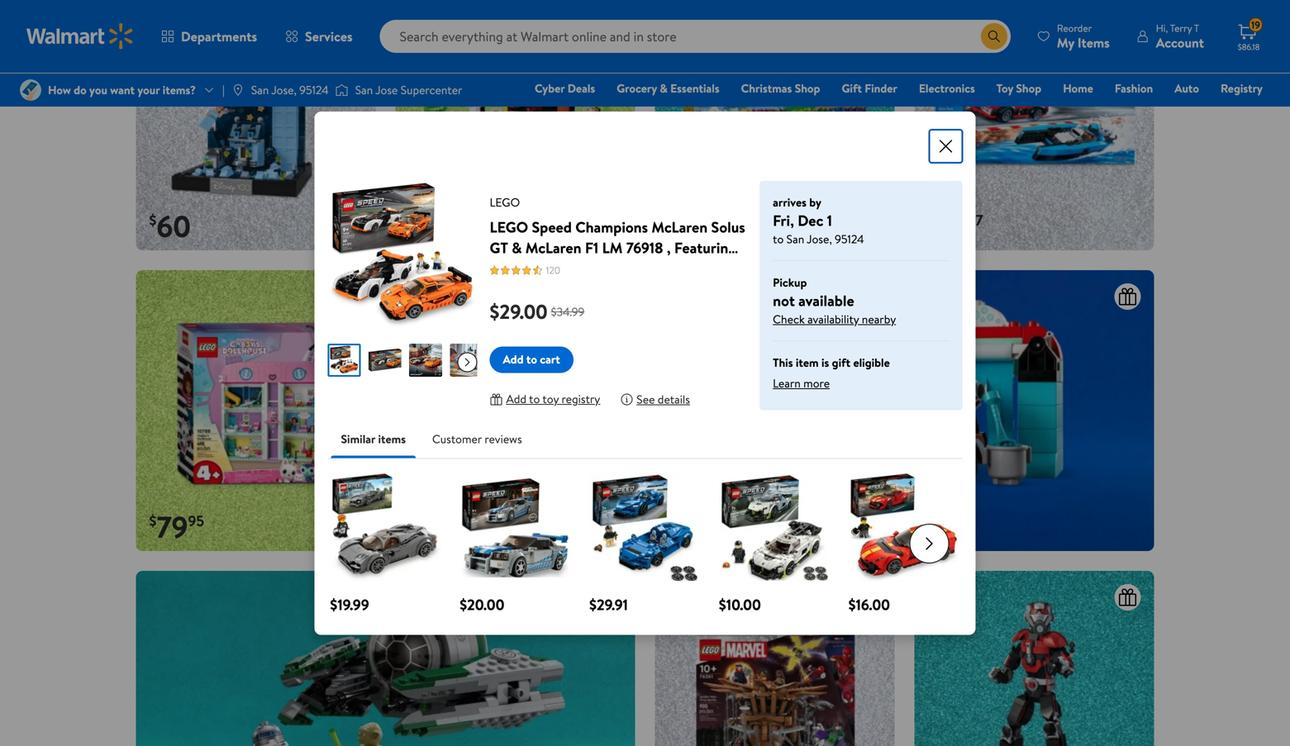 Task type: locate. For each thing, give the bounding box(es) containing it.
see details link
[[620, 386, 691, 413]]

add
[[503, 352, 524, 368], [507, 391, 527, 407]]

jose,
[[807, 231, 833, 247]]

san
[[787, 231, 805, 247]]

$16.00
[[849, 595, 891, 615]]

christmas shop
[[742, 80, 821, 96]]

$ for 29
[[409, 511, 416, 532]]

0 vertical spatial to
[[773, 231, 784, 247]]

grocery & essentials link
[[610, 79, 727, 97]]

nearby
[[862, 311, 897, 327]]

check
[[773, 311, 805, 327]]

29 97
[[936, 205, 984, 247]]

electronics
[[919, 80, 976, 96]]

$ for 79
[[149, 511, 157, 532]]

$ inside the $ 60
[[149, 210, 157, 231]]

1 vertical spatial to
[[527, 352, 537, 368]]

registry link
[[1214, 79, 1271, 97]]

see details
[[637, 392, 691, 408]]

to left 'cart'
[[527, 352, 537, 368]]

customer
[[433, 431, 482, 447]]

fri,
[[773, 210, 795, 231]]

9b25cc42 ef68 48b1 850d aae183d0f034.ae91795593468c5ca5e779a26cd01688.jpeg image
[[450, 344, 483, 377]]

is
[[822, 355, 830, 371]]

add for add to toy registry
[[507, 391, 527, 407]]

1 shop from the left
[[795, 80, 821, 96]]

not
[[773, 290, 795, 311]]

29
[[936, 205, 968, 247], [416, 506, 449, 548]]

by
[[810, 194, 822, 210]]

reviews
[[485, 431, 522, 447]]

to
[[773, 231, 784, 247], [527, 352, 537, 368], [529, 391, 540, 407]]

$ for 50
[[669, 210, 676, 231]]

Walmart Site-Wide search field
[[380, 20, 1011, 53]]

19 left lego
[[416, 205, 443, 247]]

1 vertical spatial add
[[507, 391, 527, 407]]

0 vertical spatial add
[[503, 352, 524, 368]]

similar items
[[341, 431, 406, 447]]

shop right the toy
[[1017, 80, 1042, 96]]

95124
[[835, 231, 865, 247]]

add left toy
[[507, 391, 527, 407]]

$ 19
[[409, 205, 443, 247]]

to left toy
[[529, 391, 540, 407]]

$ 60
[[149, 205, 191, 247]]

next slide of list image
[[458, 352, 478, 372], [910, 524, 950, 564]]

this
[[773, 355, 793, 371]]

cyber deals link
[[528, 79, 603, 97]]

$ inside $ 19
[[409, 210, 416, 231]]

lego disney peter pan & wendy's flight over london 43232 never-grow-up building set, disney's 100th anniversary toy celebrates childhood imaginations, great disney gift for kids 10-12 years old image
[[136, 0, 376, 250]]

gift
[[832, 355, 851, 371]]

one debit link
[[1129, 103, 1200, 120]]

da7ce4e3 e7e3 409d bd5a dceddbcd240e.df5fbff585f4805d4c918e1778cc7387.jpeg image
[[409, 344, 442, 377]]

availability
[[808, 311, 860, 327]]

check availability nearby link
[[773, 311, 950, 327]]

1 horizontal spatial shop
[[1017, 80, 1042, 96]]

add inside button
[[507, 391, 527, 407]]

0 vertical spatial next slide of list image
[[458, 352, 478, 372]]

$19.99
[[330, 595, 369, 615]]

add for add to cart
[[503, 352, 524, 368]]

lego marvel spider-man final battle 76261 building toy set, marvel collectible based on the climax of the spider-man: no way home movie, multiverse marvel spider-man toy for christmas image
[[655, 571, 895, 747]]

to inside add to cart button
[[527, 352, 537, 368]]

0 vertical spatial 19
[[1252, 18, 1261, 32]]

1 vertical spatial 29
[[416, 506, 449, 548]]

$29.00 $34.99
[[490, 298, 585, 326]]

$10.00
[[719, 595, 761, 615]]

1 vertical spatial 19
[[416, 205, 443, 247]]

to for toy
[[529, 391, 540, 407]]

gift finder
[[842, 80, 898, 96]]

1 horizontal spatial 29
[[936, 205, 968, 247]]

19
[[1252, 18, 1261, 32], [416, 205, 443, 247]]

1 vertical spatial next slide of list image
[[910, 524, 950, 564]]

120
[[546, 263, 561, 277]]

$ inside $29.99 $ 23 99
[[669, 511, 676, 532]]

to inside add to toy registry button
[[529, 391, 540, 407]]

to left san
[[773, 231, 784, 247]]

cyber deals
[[535, 80, 596, 96]]

lego classic creative fantasy universe set 11033, building adventure for imaginative play with unicorn toy, castle, dragon and pirate ship builds, gift idea for kids ages 5 plus image
[[655, 0, 895, 250]]

add to cart button
[[490, 347, 574, 373]]

19 up $86.18
[[1252, 18, 1261, 32]]

$ 79 95
[[149, 506, 204, 548]]

1 horizontal spatial 19
[[1252, 18, 1261, 32]]

$ inside $ 79 95
[[149, 511, 157, 532]]

add left 'cart'
[[503, 352, 524, 368]]

to inside arrives by fri, dec 1 to san jose, 95124
[[773, 231, 784, 247]]

similar
[[341, 431, 376, 447]]

0 horizontal spatial shop
[[795, 80, 821, 96]]

learn
[[773, 376, 801, 392]]

add inside button
[[503, 352, 524, 368]]

$ inside the $ 29
[[409, 511, 416, 532]]

pickup not available check availability nearby
[[773, 274, 897, 327]]

$29.00
[[490, 298, 548, 326]]

walmart+ link
[[1207, 103, 1271, 120]]

2 vertical spatial to
[[529, 391, 540, 407]]

grocery
[[617, 80, 657, 96]]

registry
[[562, 391, 601, 407]]

electronics link
[[912, 79, 983, 97]]

$10.00 link
[[719, 472, 831, 615]]

items
[[378, 431, 406, 447]]

grocery & essentials
[[617, 80, 720, 96]]

$29.00 dialog
[[315, 111, 976, 635]]

2 shop from the left
[[1017, 80, 1042, 96]]

product lego-speed-champions-mclaren-solus-gt-f1-lm-76918-featuring-2-iconic-race-car-toys-hypercar-model-building-kit-collectible-2023-set-great-kid-friendl_3c0f648c-22d7-412a-a8f7-5a65ceadcf55.81b71ff798edfe77bda62ddcba50e2ab.jpeg image
[[328, 181, 478, 331]]

walmart+
[[1214, 103, 1264, 119]]

shop for toy shop
[[1017, 80, 1042, 96]]

$34.99
[[551, 304, 585, 320]]

1 horizontal spatial next slide of list image
[[910, 524, 950, 564]]

0 horizontal spatial 29
[[416, 506, 449, 548]]

$ inside $ 50
[[669, 210, 676, 231]]

customer reviews link
[[419, 419, 536, 459]]

gift finder link
[[835, 79, 905, 97]]

learn more button
[[773, 371, 830, 397]]

shop right 'christmas'
[[795, 80, 821, 96]]

registry one debit
[[1137, 80, 1264, 119]]



Task type: vqa. For each thing, say whether or not it's contained in the screenshot.
the In-store button
no



Task type: describe. For each thing, give the bounding box(es) containing it.
toy shop
[[997, 80, 1042, 96]]

finder
[[865, 80, 898, 96]]

$86.18
[[1239, 41, 1260, 53]]

Search search field
[[380, 20, 1011, 53]]

walmart image
[[26, 23, 134, 50]]

$29.91 link
[[590, 472, 701, 615]]

available
[[799, 290, 855, 311]]

97
[[968, 210, 984, 231]]

arrives
[[773, 194, 807, 210]]

lego star wars: the clone wars yoda's jedi starfighter 75360 star wars collectible for kids featuring master yoda figure with lightsaber toy, birthday gift for 8 year olds or any fan of the clone wars image
[[136, 571, 636, 747]]

lego duplo | disney lightning mcqueen & mater's car wash fun 10996, toddler toy with two buildable cars, educational stem toy for the holidays image
[[655, 270, 1155, 551]]

add to toy registry
[[507, 391, 601, 407]]

50
[[676, 205, 710, 247]]

lego speed champions mclaren solus gt & mclaren f1 lm 76918 , featuring 2 iconic race car toys, hypercar model building kit, collectible 2023 set, great kid-friendly gift for boys and girls ages 9+ image
[[396, 270, 636, 551]]

shop for christmas shop
[[795, 80, 821, 96]]

$29.91
[[590, 595, 628, 615]]

$20.00 link
[[460, 472, 572, 615]]

pickup
[[773, 274, 807, 290]]

$20.00
[[460, 595, 505, 615]]

close dialog image
[[937, 136, 956, 156]]

toy
[[997, 80, 1014, 96]]

toy shop link
[[990, 79, 1050, 97]]

dec
[[798, 210, 824, 231]]

$ 29
[[409, 506, 449, 548]]

add to cart
[[503, 352, 560, 368]]

one
[[1137, 103, 1162, 119]]

$ for 19
[[409, 210, 416, 231]]

99
[[708, 511, 724, 532]]

home link
[[1056, 79, 1101, 97]]

toy
[[543, 391, 559, 407]]

lego gabby's dollhouse 10788 building toy set, an 8-room playhouse with authentic details and popular characters from the show, including gabby, pandy paws, cakey and mercat, gift for kids ages 4+ image
[[136, 270, 376, 551]]

$ 50
[[669, 205, 710, 247]]

eligible
[[854, 355, 890, 371]]

christmas shop link
[[734, 79, 828, 97]]

79
[[157, 506, 188, 548]]

more
[[804, 376, 830, 392]]

cart
[[540, 352, 560, 368]]

registry
[[1221, 80, 1264, 96]]

item
[[796, 355, 819, 371]]

1
[[828, 210, 833, 231]]

$16.00 link
[[849, 472, 961, 615]]

to for cart
[[527, 352, 537, 368]]

home
[[1064, 80, 1094, 96]]

lego minecraft the bee cottage 21241 building set - construction toy with buildable house, farm, baby zombie, and animal figures, game inspired birthday gift idea for boys and girls ages 8+ image
[[396, 0, 636, 250]]

$19.99 link
[[330, 472, 442, 615]]

0 horizontal spatial next slide of list image
[[458, 352, 478, 372]]

customer reviews
[[433, 431, 522, 447]]

essentials
[[671, 80, 720, 96]]

debit
[[1164, 103, 1193, 119]]

add to toy registry button
[[490, 386, 601, 413]]

lego
[[490, 194, 520, 210]]

auto
[[1175, 80, 1200, 96]]

0 vertical spatial 29
[[936, 205, 968, 247]]

similar items link
[[328, 419, 419, 459]]

lego marvel ant-man construction figure 76256 marvel toy action figure for boys and girls image
[[915, 571, 1155, 747]]

$29.99
[[669, 497, 701, 513]]

$29.99 $ 23 99
[[669, 497, 724, 548]]

fashion
[[1116, 80, 1154, 96]]

lego speed champions mclaren solus gt f1 lm 76918 featuring 2 iconic race car toys hypercar model building kit collectible 2023 set great kid friendl_3c0f648c 22d7 412a a8f7 5a65ceadcf55.81b71ff798edfe77bda62ddcba50e2ab.jpeg image
[[330, 345, 359, 375]]

gift
[[842, 80, 862, 96]]

95
[[188, 511, 204, 532]]

61c1fd60 fc83 4e21 90f9 4477d44b2d1b.89edbdb06775c85a14c116e2d8260328.jpeg image
[[369, 344, 402, 377]]

auto link
[[1168, 79, 1207, 97]]

0 horizontal spatial 19
[[416, 205, 443, 247]]

$ for 60
[[149, 210, 157, 231]]

deals
[[568, 80, 596, 96]]

23
[[676, 506, 708, 548]]

arrives by fri, dec 1 to san jose, 95124
[[773, 194, 865, 247]]

lego city combo race pack 60395 toy car building set, includes a sports car, suv, speedboat and 3 minifigures, fun christmas toy for 6 year old boys, girls and fans of the lego 2kdrive video game image
[[915, 0, 1155, 250]]

this item is gift eligible learn more
[[773, 355, 890, 392]]

details
[[658, 392, 691, 408]]

&
[[660, 80, 668, 96]]

60
[[157, 205, 191, 247]]

fashion link
[[1108, 79, 1161, 97]]

see
[[637, 392, 655, 408]]



